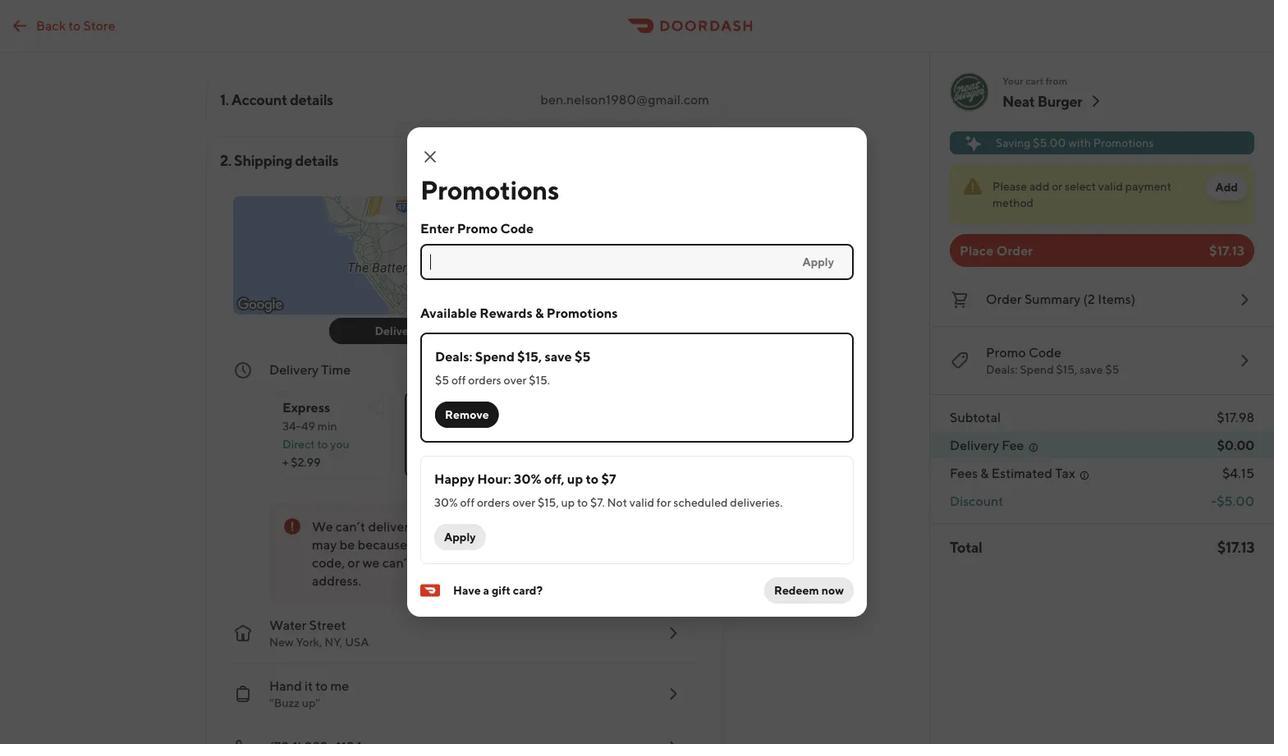 Task type: describe. For each thing, give the bounding box(es) containing it.
apply for apply button to the bottom
[[444, 530, 476, 544]]

your cart from
[[1003, 75, 1068, 86]]

we can't deliver to this address. this may be because you entered a city, zip code, or we can't find a match for the address.
[[312, 519, 538, 588]]

0 vertical spatial up
[[567, 471, 583, 487]]

1. account details
[[220, 90, 333, 108]]

+
[[282, 455, 289, 469]]

valid inside please add or select valid payment method
[[1099, 179, 1123, 193]]

to left $7
[[586, 471, 599, 487]]

may
[[312, 537, 337, 552]]

burger
[[1038, 92, 1083, 110]]

scheduled
[[674, 496, 728, 509]]

saving
[[996, 136, 1031, 149]]

saving $5.00 with promotions button
[[950, 131, 1255, 154]]

enter promo code
[[420, 220, 534, 236]]

remove
[[445, 408, 489, 421]]

to inside we can't deliver to this address. this may be because you entered a city, zip code, or we can't find a match for the address.
[[412, 519, 424, 534]]

$15, for promo
[[1057, 363, 1078, 376]]

entered
[[435, 537, 482, 552]]

-$5.00
[[1211, 493, 1255, 509]]

fee
[[1002, 437, 1025, 453]]

now
[[822, 583, 844, 597]]

0 vertical spatial apply button
[[793, 249, 844, 275]]

standard 39–54 min
[[418, 400, 474, 433]]

1 horizontal spatial $5
[[575, 349, 591, 364]]

direct
[[282, 437, 315, 451]]

from
[[1046, 75, 1068, 86]]

fees & estimated
[[950, 465, 1053, 481]]

off for deals:
[[452, 373, 466, 387]]

or inside we can't deliver to this address. this may be because you entered a city, zip code, or we can't find a match for the address.
[[348, 555, 360, 570]]

have a gift card?
[[453, 583, 543, 597]]

add
[[1030, 179, 1050, 193]]

$5.00 for saving
[[1033, 136, 1066, 149]]

0 horizontal spatial deals:
[[435, 349, 473, 364]]

not
[[607, 496, 627, 509]]

ben.nelson1980@gmail.com
[[541, 92, 710, 107]]

we
[[363, 555, 380, 570]]

promotions for &
[[547, 305, 618, 321]]

deals: inside promo code deals: spend $15, save $5
[[986, 363, 1018, 376]]

select
[[1065, 179, 1096, 193]]

deals: spend $15, save $5
[[435, 349, 591, 364]]

to left $7.
[[577, 496, 588, 509]]

please add or select valid payment method
[[993, 179, 1172, 209]]

hand it to me "buzz up"
[[269, 678, 349, 710]]

order summary (2 items)
[[986, 291, 1136, 307]]

store
[[83, 17, 115, 33]]

payment
[[1126, 179, 1172, 193]]

me
[[330, 678, 349, 694]]

2. shipping details
[[220, 151, 338, 169]]

redeem
[[774, 583, 819, 597]]

zip
[[521, 537, 538, 552]]

summary
[[1025, 291, 1081, 307]]

because
[[358, 537, 407, 552]]

0 vertical spatial $17.13
[[1210, 243, 1245, 258]]

city,
[[494, 537, 518, 552]]

cart
[[1026, 75, 1044, 86]]

street
[[309, 617, 346, 633]]

to inside back to store button
[[68, 17, 81, 33]]

have
[[453, 583, 481, 597]]

neat burger button
[[1003, 91, 1106, 111]]

deliver
[[368, 519, 409, 534]]

it
[[305, 678, 313, 694]]

code inside promo code deals: spend $15, save $5
[[1029, 345, 1062, 360]]

usa
[[345, 635, 369, 649]]

details for 2. shipping details
[[295, 151, 338, 169]]

remove button
[[435, 402, 499, 428]]

over for 30%
[[513, 496, 536, 509]]

$4.15
[[1223, 465, 1255, 481]]

we can't deliver to this address. this may be because you entered a city, zip code, or we can't find a match for the address. button
[[269, 503, 647, 603]]

apply for apply button to the top
[[803, 255, 834, 269]]

you inside we can't deliver to this address. this may be because you entered a city, zip code, or we can't find a match for the address.
[[410, 537, 432, 552]]

back
[[36, 17, 66, 33]]

1 horizontal spatial for
[[657, 496, 671, 509]]

34–49
[[282, 419, 315, 433]]

the
[[510, 555, 530, 570]]

0 horizontal spatial 30%
[[434, 496, 458, 509]]

items)
[[1098, 291, 1136, 307]]

0 horizontal spatial spend
[[475, 349, 515, 364]]

hand
[[269, 678, 302, 694]]

discount
[[950, 493, 1004, 509]]

orders for spend
[[468, 373, 502, 387]]

delivery inside option
[[375, 324, 419, 338]]

details for 1. account details
[[290, 90, 333, 108]]

water street new york,  ny,  usa
[[269, 617, 369, 649]]

0 vertical spatial code
[[501, 220, 534, 236]]

place
[[960, 243, 994, 258]]

rewards
[[480, 305, 533, 321]]

redeem now button
[[765, 577, 854, 604]]

delivery or pickup selector option group
[[329, 318, 600, 344]]

2. shipping
[[220, 151, 292, 169]]

we
[[312, 519, 333, 534]]

(2
[[1084, 291, 1096, 307]]

available
[[420, 305, 477, 321]]

0 vertical spatial order
[[997, 243, 1033, 258]]

option group containing express
[[269, 379, 696, 477]]

enter
[[420, 220, 454, 236]]

off,
[[544, 471, 565, 487]]

1 vertical spatial up
[[561, 496, 575, 509]]

min inside standard 39–54 min
[[454, 419, 473, 433]]

please
[[993, 179, 1028, 193]]

2 horizontal spatial delivery
[[950, 437, 1000, 453]]

we can't deliver to this address. this may be because you entered a city, zip code, or we can't find a match for the address. status
[[269, 503, 647, 603]]

1 horizontal spatial 30%
[[514, 471, 542, 487]]

Pickup radio
[[455, 318, 600, 344]]

this
[[503, 519, 527, 534]]



Task type: vqa. For each thing, say whether or not it's contained in the screenshot.
SEE ALL
no



Task type: locate. For each thing, give the bounding box(es) containing it.
to right the back
[[68, 17, 81, 33]]

1. account
[[220, 90, 287, 108]]

save up $15.
[[545, 349, 572, 364]]

1 vertical spatial or
[[348, 555, 360, 570]]

0 vertical spatial apply
[[803, 255, 834, 269]]

1 horizontal spatial can't
[[382, 555, 412, 570]]

code
[[501, 220, 534, 236], [1029, 345, 1062, 360]]

& right fees
[[981, 465, 989, 481]]

30% down happy
[[434, 496, 458, 509]]

1 vertical spatial &
[[981, 465, 989, 481]]

orders down hour:
[[477, 496, 510, 509]]

1 horizontal spatial deals:
[[986, 363, 1018, 376]]

0 horizontal spatial apply button
[[434, 524, 486, 550]]

0 horizontal spatial you
[[330, 437, 350, 451]]

can't up be
[[336, 519, 366, 534]]

0 vertical spatial promotions
[[1094, 136, 1154, 149]]

0 vertical spatial delivery
[[375, 324, 419, 338]]

$17.13
[[1210, 243, 1245, 258], [1218, 538, 1255, 556]]

promotions
[[1094, 136, 1154, 149], [420, 174, 559, 205], [547, 305, 618, 321]]

&
[[535, 305, 544, 321], [981, 465, 989, 481]]

back to store button
[[0, 9, 125, 42]]

1 horizontal spatial $5.00
[[1217, 493, 1255, 509]]

$2.99
[[291, 455, 321, 469]]

details right the 1. account
[[290, 90, 333, 108]]

time
[[321, 362, 351, 377]]

close promotions image
[[420, 147, 440, 167]]

1 vertical spatial promo
[[986, 345, 1026, 360]]

$7
[[601, 471, 616, 487]]

or right add
[[1052, 179, 1063, 193]]

card?
[[513, 583, 543, 597]]

spend inside promo code deals: spend $15, save $5
[[1020, 363, 1054, 376]]

to right direct at the bottom left of page
[[317, 437, 328, 451]]

over for $15,
[[504, 373, 527, 387]]

add button
[[1206, 174, 1248, 200]]

orders for hour:
[[477, 496, 510, 509]]

you
[[330, 437, 350, 451], [410, 537, 432, 552]]

york,
[[296, 635, 322, 649]]

for
[[657, 496, 671, 509], [491, 555, 507, 570]]

neat burger
[[1003, 92, 1083, 110]]

0 vertical spatial for
[[657, 496, 671, 509]]

promotions inside saving $5.00 with promotions button
[[1094, 136, 1154, 149]]

neat
[[1003, 92, 1035, 110]]

status containing please add or select valid payment method
[[950, 164, 1255, 224]]

$15, inside promo code deals: spend $15, save $5
[[1057, 363, 1078, 376]]

2 vertical spatial a
[[483, 583, 489, 597]]

Enter Promo Code text field
[[430, 253, 783, 271]]

promotions up enter promo code on the left top of page
[[420, 174, 559, 205]]

$15, for 30%
[[538, 496, 559, 509]]

a left "city," at the bottom left of page
[[484, 537, 491, 552]]

$15, down order summary (2 items)
[[1057, 363, 1078, 376]]

$17.13 down -$5.00
[[1218, 538, 1255, 556]]

with
[[1069, 136, 1091, 149]]

$15,
[[517, 349, 542, 364], [1057, 363, 1078, 376], [538, 496, 559, 509]]

off for happy
[[460, 496, 475, 509]]

1 vertical spatial 30%
[[434, 496, 458, 509]]

up"
[[302, 696, 320, 710]]

save down order summary (2 items) button
[[1080, 363, 1103, 376]]

0 vertical spatial or
[[1052, 179, 1063, 193]]

2 vertical spatial promotions
[[547, 305, 618, 321]]

34–49 min direct to you + $2.99
[[282, 419, 350, 469]]

0 horizontal spatial can't
[[336, 519, 366, 534]]

$15, down pickup option
[[517, 349, 542, 364]]

orders
[[468, 373, 502, 387], [477, 496, 510, 509]]

off down happy
[[460, 496, 475, 509]]

0 vertical spatial can't
[[336, 519, 366, 534]]

39–54
[[418, 419, 452, 433]]

saving $5.00 with promotions
[[996, 136, 1154, 149]]

& up pickup
[[535, 305, 544, 321]]

$5 up standard
[[435, 373, 449, 387]]

$7.
[[590, 496, 605, 509]]

0 vertical spatial over
[[504, 373, 527, 387]]

for left scheduled
[[657, 496, 671, 509]]

order inside button
[[986, 291, 1022, 307]]

orders down the deals: spend $15, save $5 at the top left of page
[[468, 373, 502, 387]]

1 horizontal spatial or
[[1052, 179, 1063, 193]]

method
[[993, 196, 1034, 209]]

1 horizontal spatial &
[[981, 465, 989, 481]]

standard
[[418, 400, 474, 415]]

$15.
[[529, 373, 550, 387]]

0 vertical spatial you
[[330, 437, 350, 451]]

off up standard
[[452, 373, 466, 387]]

1 horizontal spatial you
[[410, 537, 432, 552]]

valid right select
[[1099, 179, 1123, 193]]

address. up the "entered"
[[451, 519, 500, 534]]

0 horizontal spatial &
[[535, 305, 544, 321]]

up
[[567, 471, 583, 487], [561, 496, 575, 509]]

address.
[[451, 519, 500, 534], [312, 573, 361, 588]]

deliveries.
[[730, 496, 783, 509]]

happy hour: 30% off, up to $7
[[434, 471, 616, 487]]

promo down summary on the right
[[986, 345, 1026, 360]]

code,
[[312, 555, 345, 570]]

off
[[452, 373, 466, 387], [460, 496, 475, 509]]

$5.00 down '$4.15'
[[1217, 493, 1255, 509]]

to left this
[[412, 519, 424, 534]]

1 vertical spatial orders
[[477, 496, 510, 509]]

0 vertical spatial address.
[[451, 519, 500, 534]]

order left summary on the right
[[986, 291, 1022, 307]]

valid right not
[[630, 496, 654, 509]]

1 vertical spatial order
[[986, 291, 1022, 307]]

$5.00 left with
[[1033, 136, 1066, 149]]

1 vertical spatial apply
[[444, 530, 476, 544]]

1 vertical spatial address.
[[312, 573, 361, 588]]

apply button
[[793, 249, 844, 275], [434, 524, 486, 550]]

order summary (2 items) button
[[950, 287, 1255, 313]]

$5 down pickup option
[[575, 349, 591, 364]]

0 horizontal spatial delivery
[[269, 362, 319, 377]]

1 vertical spatial $5.00
[[1217, 493, 1255, 509]]

promo code deals: spend $15, save $5
[[986, 345, 1120, 376]]

2 vertical spatial delivery
[[950, 437, 1000, 453]]

you up find in the left of the page
[[410, 537, 432, 552]]

1 vertical spatial off
[[460, 496, 475, 509]]

-
[[1211, 493, 1217, 509]]

to
[[68, 17, 81, 33], [317, 437, 328, 451], [586, 471, 599, 487], [577, 496, 588, 509], [412, 519, 424, 534], [315, 678, 328, 694]]

back to store
[[36, 17, 115, 33]]

up right off,
[[567, 471, 583, 487]]

0 vertical spatial 30%
[[514, 471, 542, 487]]

spend down summary on the right
[[1020, 363, 1054, 376]]

1 vertical spatial details
[[295, 151, 338, 169]]

1 horizontal spatial valid
[[1099, 179, 1123, 193]]

0 vertical spatial &
[[535, 305, 544, 321]]

you right direct at the bottom left of page
[[330, 437, 350, 451]]

$17.98
[[1217, 409, 1255, 425]]

valid
[[1099, 179, 1123, 193], [630, 496, 654, 509]]

1 horizontal spatial apply button
[[793, 249, 844, 275]]

find
[[415, 555, 438, 570]]

0 vertical spatial $5.00
[[1033, 136, 1066, 149]]

$5.00 inside button
[[1033, 136, 1066, 149]]

$17.13 down add button
[[1210, 243, 1245, 258]]

$5
[[575, 349, 591, 364], [1106, 363, 1120, 376], [435, 373, 449, 387]]

promotions up pickup
[[547, 305, 618, 321]]

Delivery radio
[[329, 318, 465, 344]]

can't down because
[[382, 555, 412, 570]]

redeem now
[[774, 583, 844, 597]]

1 vertical spatial for
[[491, 555, 507, 570]]

your
[[1003, 75, 1024, 86]]

to inside the 34–49 min direct to you + $2.99
[[317, 437, 328, 451]]

express
[[282, 400, 330, 415]]

1 min from the left
[[318, 419, 337, 433]]

0 vertical spatial off
[[452, 373, 466, 387]]

gift
[[492, 583, 511, 597]]

spend up the $5 off orders over $15.
[[475, 349, 515, 364]]

option group
[[269, 379, 696, 477]]

new
[[269, 635, 294, 649]]

deals: up the subtotal
[[986, 363, 1018, 376]]

min inside the 34–49 min direct to you + $2.99
[[318, 419, 337, 433]]

code down summary on the right
[[1029, 345, 1062, 360]]

deals: down 'delivery or pickup selector' option group
[[435, 349, 473, 364]]

1 horizontal spatial apply
[[803, 255, 834, 269]]

a right find in the left of the page
[[441, 555, 448, 570]]

0 horizontal spatial valid
[[630, 496, 654, 509]]

promo inside promo code deals: spend $15, save $5
[[986, 345, 1026, 360]]

None radio
[[269, 392, 392, 477], [405, 392, 527, 477], [540, 392, 694, 477], [269, 392, 392, 477], [405, 392, 527, 477], [540, 392, 694, 477]]

1 horizontal spatial delivery
[[375, 324, 419, 338]]

over down the deals: spend $15, save $5 at the top left of page
[[504, 373, 527, 387]]

a left gift
[[483, 583, 489, 597]]

0 horizontal spatial $5
[[435, 373, 449, 387]]

for inside we can't deliver to this address. this may be because you entered a city, zip code, or we can't find a match for the address.
[[491, 555, 507, 570]]

$0.00
[[1218, 437, 1255, 453]]

match
[[451, 555, 488, 570]]

0 horizontal spatial code
[[501, 220, 534, 236]]

min down standard
[[454, 419, 473, 433]]

$5 off orders over $15.
[[435, 373, 550, 387]]

1 horizontal spatial code
[[1029, 345, 1062, 360]]

0 horizontal spatial apply
[[444, 530, 476, 544]]

$5.00 for -
[[1217, 493, 1255, 509]]

1 horizontal spatial promo
[[986, 345, 1026, 360]]

for down "city," at the bottom left of page
[[491, 555, 507, 570]]

1 vertical spatial code
[[1029, 345, 1062, 360]]

1 vertical spatial promotions
[[420, 174, 559, 205]]

1 vertical spatial $17.13
[[1218, 538, 1255, 556]]

subtotal
[[950, 409, 1001, 425]]

save inside promo code deals: spend $15, save $5
[[1080, 363, 1103, 376]]

0 vertical spatial valid
[[1099, 179, 1123, 193]]

delivery time
[[269, 362, 351, 377]]

details
[[290, 90, 333, 108], [295, 151, 338, 169]]

0 horizontal spatial $5.00
[[1033, 136, 1066, 149]]

0 horizontal spatial address.
[[312, 573, 361, 588]]

fees
[[950, 465, 978, 481]]

you inside the 34–49 min direct to you + $2.99
[[330, 437, 350, 451]]

2 horizontal spatial $5
[[1106, 363, 1120, 376]]

1 horizontal spatial save
[[1080, 363, 1103, 376]]

$5 down order summary (2 items) button
[[1106, 363, 1120, 376]]

30% off orders over $15, up to $7. not valid for scheduled deliveries.
[[434, 496, 783, 509]]

or inside please add or select valid payment method
[[1052, 179, 1063, 193]]

pickup
[[514, 324, 551, 338]]

order right place at right
[[997, 243, 1033, 258]]

can't
[[336, 519, 366, 534], [382, 555, 412, 570]]

promotions for with
[[1094, 136, 1154, 149]]

status
[[950, 164, 1255, 224]]

0 horizontal spatial save
[[545, 349, 572, 364]]

1 vertical spatial can't
[[382, 555, 412, 570]]

2 min from the left
[[454, 419, 473, 433]]

$15, down off,
[[538, 496, 559, 509]]

0 horizontal spatial or
[[348, 555, 360, 570]]

$5.00
[[1033, 136, 1066, 149], [1217, 493, 1255, 509]]

up down off,
[[561, 496, 575, 509]]

to inside hand it to me "buzz up"
[[315, 678, 328, 694]]

promotions right with
[[1094, 136, 1154, 149]]

1 vertical spatial over
[[513, 496, 536, 509]]

30% left off,
[[514, 471, 542, 487]]

1 vertical spatial apply button
[[434, 524, 486, 550]]

1 horizontal spatial address.
[[451, 519, 500, 534]]

estimated
[[992, 465, 1053, 481]]

hour:
[[477, 471, 511, 487]]

"buzz
[[269, 696, 300, 710]]

to right it
[[315, 678, 328, 694]]

code right 'enter'
[[501, 220, 534, 236]]

min down express
[[318, 419, 337, 433]]

0 vertical spatial details
[[290, 90, 333, 108]]

available rewards & promotions
[[420, 305, 618, 321]]

details right "2. shipping"
[[295, 151, 338, 169]]

1 vertical spatial valid
[[630, 496, 654, 509]]

$5 inside promo code deals: spend $15, save $5
[[1106, 363, 1120, 376]]

0 horizontal spatial for
[[491, 555, 507, 570]]

0 horizontal spatial promo
[[457, 220, 498, 236]]

over down happy hour: 30% off, up to $7
[[513, 496, 536, 509]]

1 vertical spatial a
[[441, 555, 448, 570]]

0 vertical spatial orders
[[468, 373, 502, 387]]

address. down "code,"
[[312, 573, 361, 588]]

1 horizontal spatial spend
[[1020, 363, 1054, 376]]

0 vertical spatial promo
[[457, 220, 498, 236]]

0 horizontal spatial min
[[318, 419, 337, 433]]

total
[[950, 538, 983, 556]]

30%
[[514, 471, 542, 487], [434, 496, 458, 509]]

this
[[427, 519, 448, 534]]

1 vertical spatial you
[[410, 537, 432, 552]]

1 vertical spatial delivery
[[269, 362, 319, 377]]

promo right 'enter'
[[457, 220, 498, 236]]

1 horizontal spatial min
[[454, 419, 473, 433]]

0 vertical spatial a
[[484, 537, 491, 552]]

add
[[1216, 180, 1238, 194]]

save
[[545, 349, 572, 364], [1080, 363, 1103, 376]]

or left we
[[348, 555, 360, 570]]



